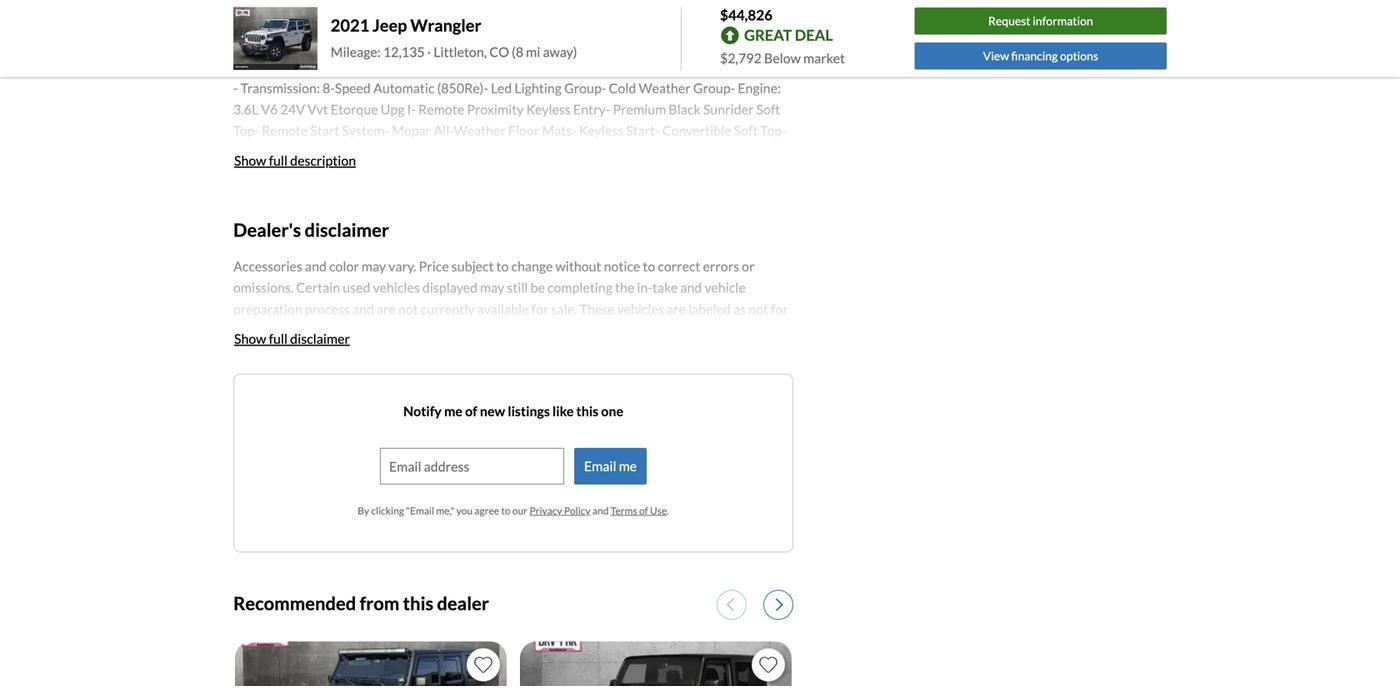 Task type: vqa. For each thing, say whether or not it's contained in the screenshot.
115,151 in the left bottom of the page
no



Task type: locate. For each thing, give the bounding box(es) containing it.
price down the all
[[625, 229, 655, 245]]

1 vertical spatial this
[[576, 403, 598, 420]]

2 start from the left
[[626, 122, 655, 139]]

- up money-
[[765, 144, 770, 160]]

0 vertical spatial keyless
[[526, 101, 571, 117]]

the
[[641, 208, 661, 224], [753, 208, 773, 224]]

- remote start system - mopar all-weather floor mats - keyless start - convertible soft top
[[255, 122, 782, 139]]

1 vertical spatial me
[[619, 458, 637, 475]]

v6
[[261, 101, 278, 117]]

new
[[480, 403, 505, 420]]

clicking
[[371, 505, 404, 517]]

2 vertical spatial you
[[456, 505, 473, 517]]

1 horizontal spatial no
[[389, 229, 406, 245]]

2 show from the top
[[234, 331, 266, 347]]

-
[[233, 80, 238, 96], [484, 80, 488, 96], [601, 80, 606, 96], [730, 80, 735, 96], [411, 101, 416, 117], [606, 101, 610, 117], [255, 122, 259, 139], [385, 122, 389, 139], [572, 122, 576, 139], [655, 122, 660, 139], [782, 122, 786, 139], [352, 144, 357, 160], [765, 144, 770, 160]]

axle
[[292, 144, 318, 160]]

of left the all
[[611, 208, 623, 224]]

keyless up seats
[[579, 122, 623, 139]]

some
[[586, 272, 618, 288]]

start down vvt
[[310, 122, 339, 139]]

1 horizontal spatial of
[[611, 208, 623, 224]]

(850re)
[[437, 80, 484, 96]]

2 vertical spatial back
[[356, 250, 385, 267]]

our left the privacy
[[512, 505, 527, 517]]

0 horizontal spatial no
[[315, 229, 332, 245]]

1 horizontal spatial group
[[693, 80, 730, 96]]

- inside - 4.10 rear axle ratio
[[782, 122, 786, 139]]

0 vertical spatial full
[[269, 152, 288, 169]]

disclaimer up *money-
[[305, 219, 389, 241]]

full
[[269, 152, 288, 169], [269, 331, 288, 347]]

0 horizontal spatial our
[[401, 208, 421, 224]]

me right "email"
[[619, 458, 637, 475]]

information
[[1033, 14, 1093, 28]]

to
[[279, 272, 292, 288], [501, 505, 510, 517]]

me
[[444, 403, 462, 420], [619, 458, 637, 475]]

proximity
[[467, 101, 524, 117]]

- premium black sunrider soft top
[[233, 101, 780, 139]]

show left license
[[234, 152, 266, 169]]

1 horizontal spatial the
[[753, 208, 773, 224]]

1 horizontal spatial remote
[[418, 101, 464, 117]]

market
[[803, 50, 845, 66]]

1 top from the left
[[233, 122, 255, 139]]

0 vertical spatial to
[[279, 272, 292, 288]]

this up miles,
[[601, 229, 623, 245]]

1 vertical spatial disclaimer
[[290, 331, 350, 347]]

1 vertical spatial full
[[269, 331, 288, 347]]

- up sunrider
[[730, 80, 735, 96]]

0 vertical spatial of
[[611, 208, 623, 224]]

me inside email me 'button'
[[619, 458, 637, 475]]

the right the all
[[641, 208, 661, 224]]

and
[[575, 229, 599, 245]]

full left axle
[[269, 152, 288, 169]]

1 horizontal spatial this
[[576, 403, 598, 420]]

you up guaranteed.
[[265, 229, 287, 245]]

of left new
[[465, 403, 477, 420]]

- down cold on the top of page
[[606, 101, 610, 117]]

dealer's for dealer's disclaimer
[[233, 219, 301, 241]]

valid
[[464, 250, 492, 267]]

by
[[358, 505, 369, 517]]

back down haggling.
[[356, 250, 385, 267]]

no down inspection
[[498, 229, 516, 245]]

group
[[564, 80, 601, 96], [693, 80, 730, 96]]

1 start from the left
[[310, 122, 339, 139]]

1 group from the left
[[564, 80, 601, 96]]

start down cold on the top of page
[[626, 122, 655, 139]]

view
[[983, 49, 1009, 63]]

and up haggling.
[[334, 208, 356, 224]]

0 horizontal spatial you
[[265, 229, 287, 245]]

you up good
[[695, 208, 717, 224]]

dealer's up transmission:
[[233, 40, 301, 62]]

top down '3.6l'
[[233, 122, 255, 139]]

from
[[360, 593, 399, 615]]

engine:
[[738, 80, 781, 96]]

show down additional
[[234, 331, 266, 347]]

back down 'front'
[[233, 208, 262, 224]]

0 vertical spatial description
[[305, 40, 397, 62]]

0 horizontal spatial top
[[233, 122, 255, 139]]

0 horizontal spatial keyless
[[526, 101, 571, 117]]

request information button
[[915, 8, 1167, 35]]

deal
[[795, 26, 833, 44]]

0 horizontal spatial back
[[233, 208, 262, 224]]

0 vertical spatial me
[[444, 403, 462, 420]]

process.
[[531, 208, 579, 224]]

of inside the - front license plate bracket this vehicle includes a money- back guarantee* and passed our precise inspection process. best of all the price you see is the price you pay. no haggling. no back and forth. no pressure. and this price is so good it is guaranteed. *money-back guarantee is valid for 5 days or 250 miles, whichever comes first. subject to certain terms and conditions. see store for details. some restrictions apply. additional information
[[611, 208, 623, 224]]

me for notify
[[444, 403, 462, 420]]

- inside - premium black sunrider soft top
[[606, 101, 610, 117]]

- down $2,792 below market
[[782, 122, 786, 139]]

dealer's up guaranteed.
[[233, 219, 301, 241]]

keyless
[[526, 101, 571, 117], [579, 122, 623, 139]]

automatic
[[373, 80, 435, 96]]

remote
[[418, 101, 464, 117], [262, 122, 308, 139]]

1 horizontal spatial keyless
[[579, 122, 623, 139]]

0 vertical spatial weather
[[639, 80, 691, 96]]

all-
[[434, 122, 454, 139]]

0 vertical spatial for
[[494, 250, 512, 267]]

0 vertical spatial remote
[[418, 101, 464, 117]]

1 show from the top
[[234, 152, 266, 169]]

- transmission: 8-speed automatic (850re) - led lighting group - cold weather group
[[233, 80, 730, 96]]

i
[[407, 101, 411, 117]]

rear
[[262, 144, 290, 160]]

is right it
[[728, 229, 737, 245]]

show for dealer's description
[[234, 152, 266, 169]]

the down money-
[[753, 208, 773, 224]]

no left back
[[389, 229, 406, 245]]

0 horizontal spatial the
[[641, 208, 661, 224]]

1 horizontal spatial to
[[501, 505, 510, 517]]

1 horizontal spatial premium
[[613, 101, 666, 117]]

8-
[[323, 80, 335, 96]]

entry
[[573, 101, 606, 117]]

- up '3.6l'
[[233, 80, 238, 96]]

this right like
[[576, 403, 598, 420]]

2 horizontal spatial this
[[601, 229, 623, 245]]

1 full from the top
[[269, 152, 288, 169]]

1 horizontal spatial you
[[456, 505, 473, 517]]

price up so
[[663, 208, 693, 224]]

use
[[650, 505, 667, 517]]

1 no from the left
[[315, 229, 332, 245]]

no up *money-
[[315, 229, 332, 245]]

and right policy
[[592, 505, 609, 517]]

250
[[569, 250, 592, 267]]

price up guaranteed.
[[233, 229, 263, 245]]

seats
[[591, 144, 623, 160]]

weather up black in the top of the page
[[639, 80, 691, 96]]

me for email
[[619, 458, 637, 475]]

- left the black;
[[352, 144, 357, 160]]

0 vertical spatial dealer's
[[233, 40, 301, 62]]

of left use
[[639, 505, 648, 517]]

1 horizontal spatial our
[[512, 505, 527, 517]]

you
[[695, 208, 717, 224], [265, 229, 287, 245], [456, 505, 473, 517]]

inspection
[[468, 208, 529, 224]]

disclaimer down information
[[290, 331, 350, 347]]

keyless up mats
[[526, 101, 571, 117]]

0 vertical spatial premium
[[613, 101, 666, 117]]

additional
[[233, 293, 294, 309]]

dealer
[[437, 593, 489, 615]]

3.6l
[[233, 101, 258, 117]]

1 horizontal spatial start
[[626, 122, 655, 139]]

1 the from the left
[[641, 208, 661, 224]]

dealer's disclaimer
[[233, 219, 389, 241]]

dealer's for dealer's description
[[233, 40, 301, 62]]

*money-
[[305, 250, 356, 267]]

to down guaranteed.
[[279, 272, 292, 288]]

to inside the - front license plate bracket this vehicle includes a money- back guarantee* and passed our precise inspection process. best of all the price you see is the price you pay. no haggling. no back and forth. no pressure. and this price is so good it is guaranteed. *money-back guarantee is valid for 5 days or 250 miles, whichever comes first. subject to certain terms and conditions. see store for details. some restrictions apply. additional information
[[279, 272, 292, 288]]

0 horizontal spatial remote
[[262, 122, 308, 139]]

is right see
[[742, 208, 751, 224]]

1 horizontal spatial price
[[625, 229, 655, 245]]

1 horizontal spatial back
[[356, 250, 385, 267]]

remote for proximity
[[418, 101, 464, 117]]

top down engine:
[[760, 122, 782, 139]]

premium down cold on the top of page
[[613, 101, 666, 117]]

1 vertical spatial weather
[[454, 122, 506, 139]]

0 horizontal spatial this
[[403, 593, 433, 615]]

1 vertical spatial of
[[465, 403, 477, 420]]

2 horizontal spatial price
[[663, 208, 693, 224]]

back
[[517, 144, 545, 160], [233, 208, 262, 224], [356, 250, 385, 267]]

24v
[[280, 101, 305, 117]]

away)
[[543, 44, 577, 60]]

guaranteed.
[[233, 250, 303, 267]]

like
[[552, 403, 574, 420]]

1 vertical spatial dealer's
[[233, 219, 301, 241]]

2 the from the left
[[753, 208, 773, 224]]

0 vertical spatial soft
[[756, 101, 780, 117]]

for down the days at the left of page
[[522, 272, 539, 288]]

1 dealer's from the top
[[233, 40, 301, 62]]

1 vertical spatial to
[[501, 505, 510, 517]]

- left led
[[484, 80, 488, 96]]

for left 5
[[494, 250, 512, 267]]

0 horizontal spatial of
[[465, 403, 477, 420]]

is left valid
[[452, 250, 461, 267]]

full for description
[[269, 152, 288, 169]]

restrictions
[[621, 272, 688, 288]]

0 vertical spatial our
[[401, 208, 421, 224]]

0 vertical spatial show
[[234, 152, 266, 169]]

group up entry
[[564, 80, 601, 96]]

1 vertical spatial show
[[234, 331, 266, 347]]

listings
[[508, 403, 550, 420]]

1 vertical spatial premium
[[397, 144, 451, 160]]

2 top from the left
[[760, 122, 782, 139]]

remote up all-
[[418, 101, 464, 117]]

full for disclaimer
[[269, 331, 288, 347]]

soft
[[756, 101, 780, 117], [734, 122, 758, 139]]

1 horizontal spatial for
[[522, 272, 539, 288]]

this right from on the bottom of the page
[[403, 593, 433, 615]]

2 horizontal spatial back
[[517, 144, 545, 160]]

- down upg
[[385, 122, 389, 139]]

2 horizontal spatial no
[[498, 229, 516, 245]]

passed
[[358, 208, 398, 224]]

our up back
[[401, 208, 421, 224]]

1 horizontal spatial me
[[619, 458, 637, 475]]

weather up - black; premium cloth low-back bucket seats
[[454, 122, 506, 139]]

start
[[310, 122, 339, 139], [626, 122, 655, 139]]

see
[[465, 272, 486, 288]]

0 horizontal spatial to
[[279, 272, 292, 288]]

policy
[[564, 505, 590, 517]]

0 horizontal spatial start
[[310, 122, 339, 139]]

soft down sunrider
[[734, 122, 758, 139]]

and
[[334, 208, 356, 224], [439, 229, 461, 245], [375, 272, 396, 288], [592, 505, 609, 517]]

etorque
[[331, 101, 378, 117]]

.
[[667, 505, 669, 517]]

soft down engine:
[[756, 101, 780, 117]]

days
[[524, 250, 551, 267]]

2 dealer's from the top
[[233, 219, 301, 241]]

back down floor
[[517, 144, 545, 160]]

scroll left image
[[727, 598, 734, 613]]

show
[[234, 152, 266, 169], [234, 331, 266, 347]]

remote for start
[[262, 122, 308, 139]]

1 vertical spatial description
[[290, 152, 356, 169]]

- left the convertible
[[655, 122, 660, 139]]

12,135
[[383, 44, 425, 60]]

group up sunrider
[[693, 80, 730, 96]]

3 no from the left
[[498, 229, 516, 245]]

0 vertical spatial back
[[517, 144, 545, 160]]

1 horizontal spatial top
[[760, 122, 782, 139]]

0 horizontal spatial group
[[564, 80, 601, 96]]

2 horizontal spatial you
[[695, 208, 717, 224]]

to right agree
[[501, 505, 510, 517]]

full down additional
[[269, 331, 288, 347]]

premium down mopar
[[397, 144, 451, 160]]

1 vertical spatial remote
[[262, 122, 308, 139]]

notify me of new listings like this one
[[403, 403, 623, 420]]

convertible
[[662, 122, 731, 139]]

2 full from the top
[[269, 331, 288, 347]]

0 horizontal spatial me
[[444, 403, 462, 420]]

2 horizontal spatial of
[[639, 505, 648, 517]]

one
[[601, 403, 623, 420]]

you right the me,"
[[456, 505, 473, 517]]

5
[[514, 250, 522, 267]]

0 vertical spatial this
[[601, 229, 623, 245]]

this inside the - front license plate bracket this vehicle includes a money- back guarantee* and passed our precise inspection process. best of all the price you see is the price you pay. no haggling. no back and forth. no pressure. and this price is so good it is guaranteed. *money-back guarantee is valid for 5 days or 250 miles, whichever comes first. subject to certain terms and conditions. see store for details. some restrictions apply. additional information
[[601, 229, 623, 245]]

remote down 24v
[[262, 122, 308, 139]]

comes
[[694, 250, 731, 267]]

- up 4.10
[[255, 122, 259, 139]]

me right notify
[[444, 403, 462, 420]]



Task type: describe. For each thing, give the bounding box(es) containing it.
guarantee
[[387, 250, 449, 267]]

wrangler
[[410, 15, 481, 35]]

description inside button
[[290, 152, 356, 169]]

by clicking "email me," you agree to our privacy policy and terms of use .
[[358, 505, 669, 517]]

great
[[744, 26, 792, 44]]

1 vertical spatial keyless
[[579, 122, 623, 139]]

certain
[[294, 272, 336, 288]]

- up bucket on the left of the page
[[572, 122, 576, 139]]

privacy policy link
[[529, 505, 590, 517]]

ratio
[[321, 144, 352, 160]]

is left so
[[657, 229, 667, 245]]

- black; premium cloth low-back bucket seats
[[352, 144, 623, 160]]

1 vertical spatial for
[[522, 272, 539, 288]]

2 vertical spatial of
[[639, 505, 648, 517]]

top inside - premium black sunrider soft top
[[233, 122, 255, 139]]

show full disclaimer button
[[233, 321, 351, 358]]

black
[[669, 101, 701, 117]]

- inside - engine: 3.6l v6 24v vvt etorque upg i
[[730, 80, 735, 96]]

- engine: 3.6l v6 24v vvt etorque upg i
[[233, 80, 781, 117]]

this
[[592, 186, 616, 203]]

precise
[[424, 208, 466, 224]]

cold
[[609, 80, 636, 96]]

it
[[717, 229, 725, 245]]

2021
[[331, 15, 369, 35]]

forth.
[[463, 229, 496, 245]]

information
[[297, 293, 366, 309]]

0 horizontal spatial for
[[494, 250, 512, 267]]

financing
[[1011, 49, 1058, 63]]

- remote proximity keyless entry
[[411, 101, 606, 117]]

privacy
[[529, 505, 562, 517]]

1 vertical spatial back
[[233, 208, 262, 224]]

and down precise at the top left of the page
[[439, 229, 461, 245]]

0 horizontal spatial weather
[[454, 122, 506, 139]]

miles,
[[595, 250, 628, 267]]

pressure.
[[518, 229, 572, 245]]

upg
[[381, 101, 405, 117]]

show full description button
[[233, 142, 357, 179]]

back
[[409, 229, 436, 245]]

jeep
[[373, 15, 407, 35]]

terms
[[338, 272, 372, 288]]

sunrider
[[703, 101, 754, 117]]

2 group from the left
[[693, 80, 730, 96]]

littleton,
[[434, 44, 487, 60]]

agree
[[475, 505, 499, 517]]

1 vertical spatial soft
[[734, 122, 758, 139]]

request information
[[988, 14, 1093, 28]]

floor
[[508, 122, 539, 139]]

best
[[582, 208, 608, 224]]

"email
[[406, 505, 434, 517]]

recommended from this dealer
[[233, 593, 489, 615]]

cloth
[[453, 144, 485, 160]]

plate
[[314, 165, 345, 181]]

first.
[[734, 250, 760, 267]]

2021 jeep wrangler image
[[233, 7, 317, 70]]

- right upg
[[411, 101, 416, 117]]

(8
[[512, 44, 523, 60]]

pay.
[[289, 229, 312, 245]]

includes
[[663, 186, 711, 203]]

- inside the - front license plate bracket this vehicle includes a money- back guarantee* and passed our precise inspection process. best of all the price you see is the price you pay. no haggling. no back and forth. no pressure. and this price is so good it is guaranteed. *money-back guarantee is valid for 5 days or 250 miles, whichever comes first. subject to certain terms and conditions. see store for details. some restrictions apply. additional information
[[765, 144, 770, 160]]

0 vertical spatial you
[[695, 208, 717, 224]]

email me button
[[574, 448, 647, 485]]

- left cold on the top of page
[[601, 80, 606, 96]]

view financing options
[[983, 49, 1098, 63]]

0 horizontal spatial price
[[233, 229, 263, 245]]

2 no from the left
[[389, 229, 406, 245]]

show for dealer's disclaimer
[[234, 331, 266, 347]]

and right terms on the left top of the page
[[375, 272, 396, 288]]

2 vertical spatial this
[[403, 593, 433, 615]]

bracket
[[347, 165, 393, 181]]

or
[[554, 250, 566, 267]]

whichever
[[631, 250, 691, 267]]

license
[[268, 165, 312, 181]]

Email address email field
[[381, 449, 563, 484]]

1 vertical spatial you
[[265, 229, 287, 245]]

dealer's description
[[233, 40, 397, 62]]

$2,792
[[720, 50, 762, 66]]

money-
[[723, 186, 768, 203]]

0 vertical spatial disclaimer
[[305, 219, 389, 241]]

disclaimer inside button
[[290, 331, 350, 347]]

mi
[[526, 44, 540, 60]]

scroll right image
[[776, 598, 783, 613]]

premium inside - premium black sunrider soft top
[[613, 101, 666, 117]]

see
[[719, 208, 739, 224]]

transmission:
[[241, 80, 320, 96]]

1 vertical spatial our
[[512, 505, 527, 517]]

email
[[584, 458, 616, 475]]

- 4.10 rear axle ratio
[[233, 122, 786, 160]]

email me
[[584, 458, 637, 475]]

mileage:
[[331, 44, 381, 60]]

bucket
[[548, 144, 589, 160]]

black;
[[359, 144, 395, 160]]

me,"
[[436, 505, 455, 517]]

soft inside - premium black sunrider soft top
[[756, 101, 780, 117]]

our inside the - front license plate bracket this vehicle includes a money- back guarantee* and passed our precise inspection process. best of all the price you see is the price you pay. no haggling. no back and forth. no pressure. and this price is so good it is guaranteed. *money-back guarantee is valid for 5 days or 250 miles, whichever comes first. subject to certain terms and conditions. see store for details. some restrictions apply. additional information
[[401, 208, 421, 224]]

·
[[427, 44, 431, 60]]

great deal
[[744, 26, 833, 44]]

4.10
[[233, 144, 259, 160]]

guarantee*
[[265, 208, 331, 224]]

mopar
[[392, 122, 431, 139]]

led
[[491, 80, 512, 96]]

terms
[[611, 505, 637, 517]]

0 horizontal spatial premium
[[397, 144, 451, 160]]

2021 jeep wrangler mileage: 12,135 · littleton, co (8 mi away)
[[331, 15, 577, 60]]

show full description
[[234, 152, 356, 169]]

request
[[988, 14, 1030, 28]]

1 horizontal spatial weather
[[639, 80, 691, 96]]

system
[[342, 122, 385, 139]]

mats
[[542, 122, 572, 139]]



